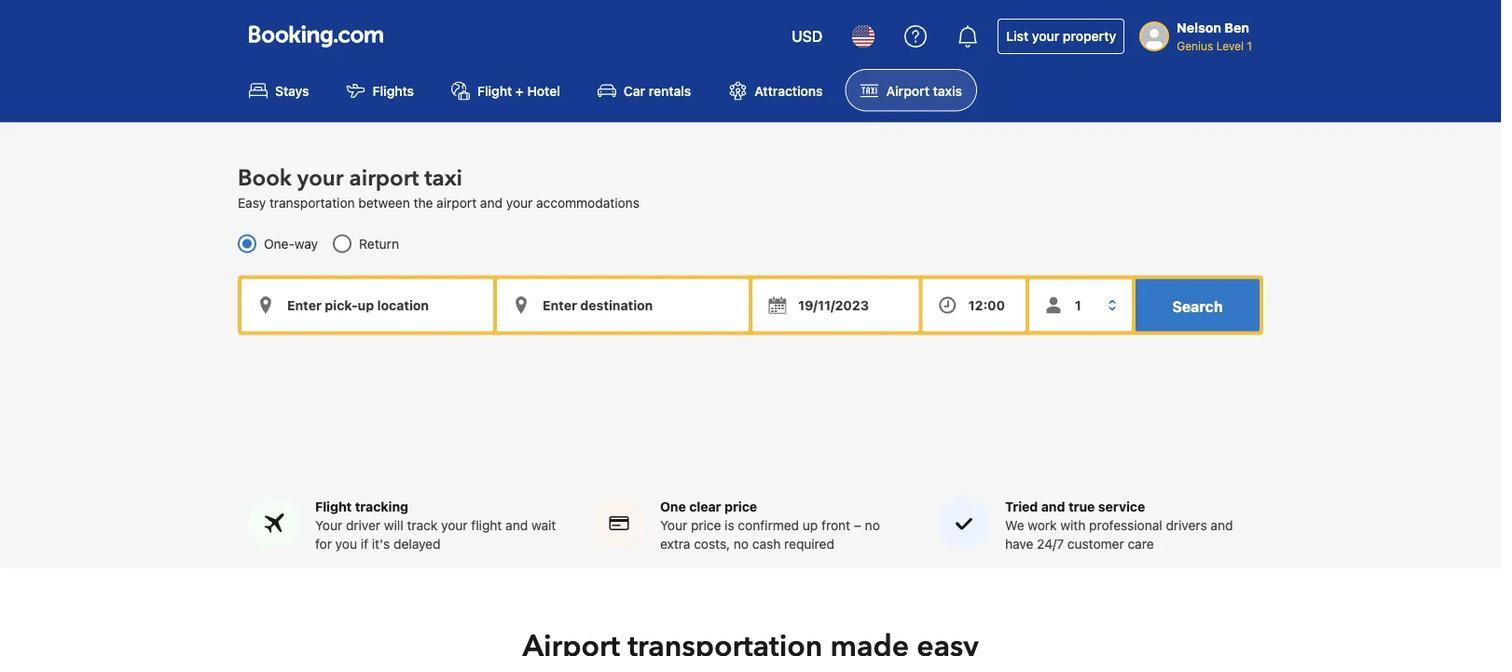 Task type: describe. For each thing, give the bounding box(es) containing it.
rentals
[[649, 83, 691, 98]]

driver
[[346, 518, 381, 533]]

taxi
[[425, 163, 463, 194]]

search
[[1173, 297, 1223, 315]]

and inside flight tracking your driver will track your flight and wait for you if it's delayed
[[506, 518, 528, 533]]

19/11/2023
[[798, 297, 869, 313]]

drivers
[[1166, 518, 1208, 533]]

usd button
[[781, 14, 834, 59]]

0 horizontal spatial price
[[691, 518, 721, 533]]

flight + hotel
[[478, 83, 560, 98]]

hotel
[[527, 83, 560, 98]]

genius
[[1177, 39, 1214, 52]]

car
[[624, 83, 646, 98]]

nelson ben genius level 1
[[1177, 20, 1253, 52]]

airport taxis
[[887, 83, 962, 98]]

airport taxis link
[[846, 69, 977, 111]]

list
[[1007, 28, 1029, 44]]

book your airport taxi easy transportation between the airport and your accommodations
[[238, 163, 640, 210]]

service
[[1099, 499, 1146, 515]]

track
[[407, 518, 438, 533]]

your left the accommodations
[[506, 195, 533, 210]]

book
[[238, 163, 292, 194]]

flight
[[471, 518, 502, 533]]

usd
[[792, 28, 823, 45]]

tried
[[1005, 499, 1038, 515]]

front
[[822, 518, 851, 533]]

airport
[[887, 83, 930, 98]]

the
[[414, 195, 433, 210]]

have
[[1005, 536, 1034, 552]]

for
[[315, 536, 332, 552]]

booking.com online hotel reservations image
[[249, 25, 383, 48]]

list your property
[[1007, 28, 1117, 44]]

professional
[[1089, 518, 1163, 533]]

and up work
[[1042, 499, 1066, 515]]

+
[[516, 83, 524, 98]]

12:00
[[969, 297, 1005, 313]]

12:00 button
[[923, 279, 1026, 331]]

flight for flight tracking your driver will track your flight and wait for you if it's delayed
[[315, 499, 352, 515]]

it's
[[372, 536, 390, 552]]

return
[[359, 236, 399, 251]]

19/11/2023 button
[[753, 279, 919, 331]]

Enter destination text field
[[497, 279, 749, 331]]

we
[[1005, 518, 1025, 533]]

attractions link
[[714, 69, 838, 111]]

wait
[[532, 518, 556, 533]]

cash
[[753, 536, 781, 552]]

1 horizontal spatial price
[[725, 499, 757, 515]]

Enter pick-up location text field
[[242, 279, 493, 331]]

care
[[1128, 536, 1154, 552]]

one clear price your price is confirmed up front – no extra costs, no cash required
[[660, 499, 880, 552]]

your inside flight tracking your driver will track your flight and wait for you if it's delayed
[[315, 518, 342, 533]]

car rentals
[[624, 83, 691, 98]]

–
[[854, 518, 862, 533]]



Task type: vqa. For each thing, say whether or not it's contained in the screenshot.
How much does it cost to rent Medium car in the United States? day
no



Task type: locate. For each thing, give the bounding box(es) containing it.
airport down taxi
[[437, 195, 477, 210]]

0 vertical spatial airport
[[349, 163, 419, 194]]

flight
[[478, 83, 512, 98], [315, 499, 352, 515]]

stays link
[[234, 69, 324, 111]]

tracking
[[355, 499, 409, 515]]

nelson
[[1177, 20, 1222, 35]]

0 horizontal spatial flight
[[315, 499, 352, 515]]

your inside flight tracking your driver will track your flight and wait for you if it's delayed
[[441, 518, 468, 533]]

1 vertical spatial airport
[[437, 195, 477, 210]]

and right drivers
[[1211, 518, 1233, 533]]

flights link
[[332, 69, 429, 111]]

no right –
[[865, 518, 880, 533]]

way
[[295, 236, 318, 251]]

taxis
[[933, 83, 962, 98]]

flights
[[373, 83, 414, 98]]

airport
[[349, 163, 419, 194], [437, 195, 477, 210]]

attractions
[[755, 83, 823, 98]]

airport up the between
[[349, 163, 419, 194]]

your up transportation
[[297, 163, 344, 194]]

is
[[725, 518, 735, 533]]

0 vertical spatial flight
[[478, 83, 512, 98]]

1 horizontal spatial your
[[660, 518, 688, 533]]

flight + hotel link
[[437, 69, 575, 111]]

1 vertical spatial flight
[[315, 499, 352, 515]]

extra
[[660, 536, 691, 552]]

your up for
[[315, 518, 342, 533]]

flight tracking your driver will track your flight and wait for you if it's delayed
[[315, 499, 556, 552]]

and inside book your airport taxi easy transportation between the airport and your accommodations
[[480, 195, 503, 210]]

with
[[1061, 518, 1086, 533]]

delayed
[[394, 536, 441, 552]]

2 your from the left
[[660, 518, 688, 533]]

your right track
[[441, 518, 468, 533]]

price up is
[[725, 499, 757, 515]]

no
[[865, 518, 880, 533], [734, 536, 749, 552]]

if
[[361, 536, 368, 552]]

ben
[[1225, 20, 1250, 35]]

your
[[1032, 28, 1060, 44], [297, 163, 344, 194], [506, 195, 533, 210], [441, 518, 468, 533]]

costs,
[[694, 536, 730, 552]]

between
[[358, 195, 410, 210]]

your down one
[[660, 518, 688, 533]]

and right the
[[480, 195, 503, 210]]

flight inside flight tracking your driver will track your flight and wait for you if it's delayed
[[315, 499, 352, 515]]

easy
[[238, 195, 266, 210]]

price
[[725, 499, 757, 515], [691, 518, 721, 533]]

up
[[803, 518, 818, 533]]

your
[[315, 518, 342, 533], [660, 518, 688, 533]]

car rentals link
[[583, 69, 706, 111]]

1 horizontal spatial flight
[[478, 83, 512, 98]]

1 horizontal spatial airport
[[437, 195, 477, 210]]

will
[[384, 518, 404, 533]]

confirmed
[[738, 518, 799, 533]]

1 vertical spatial price
[[691, 518, 721, 533]]

1 your from the left
[[315, 518, 342, 533]]

your inside the one clear price your price is confirmed up front – no extra costs, no cash required
[[660, 518, 688, 533]]

level
[[1217, 39, 1244, 52]]

customer
[[1068, 536, 1125, 552]]

search button
[[1136, 279, 1260, 331]]

1 horizontal spatial no
[[865, 518, 880, 533]]

flight for flight + hotel
[[478, 83, 512, 98]]

and left wait
[[506, 518, 528, 533]]

0 horizontal spatial no
[[734, 536, 749, 552]]

one-way
[[264, 236, 318, 251]]

true
[[1069, 499, 1095, 515]]

flight up driver
[[315, 499, 352, 515]]

list your property link
[[998, 19, 1125, 54]]

0 horizontal spatial airport
[[349, 163, 419, 194]]

0 vertical spatial price
[[725, 499, 757, 515]]

0 vertical spatial no
[[865, 518, 880, 533]]

1
[[1247, 39, 1253, 52]]

one
[[660, 499, 686, 515]]

price down clear
[[691, 518, 721, 533]]

flight left "+"
[[478, 83, 512, 98]]

0 horizontal spatial your
[[315, 518, 342, 533]]

stays
[[275, 83, 309, 98]]

required
[[785, 536, 835, 552]]

work
[[1028, 518, 1057, 533]]

and
[[480, 195, 503, 210], [1042, 499, 1066, 515], [506, 518, 528, 533], [1211, 518, 1233, 533]]

accommodations
[[536, 195, 640, 210]]

1 vertical spatial no
[[734, 536, 749, 552]]

you
[[335, 536, 357, 552]]

tried and true service we work with professional drivers and have 24/7 customer care
[[1005, 499, 1233, 552]]

your right list
[[1032, 28, 1060, 44]]

no down is
[[734, 536, 749, 552]]

one-
[[264, 236, 295, 251]]

24/7
[[1037, 536, 1064, 552]]

property
[[1063, 28, 1117, 44]]

transportation
[[270, 195, 355, 210]]

clear
[[689, 499, 722, 515]]



